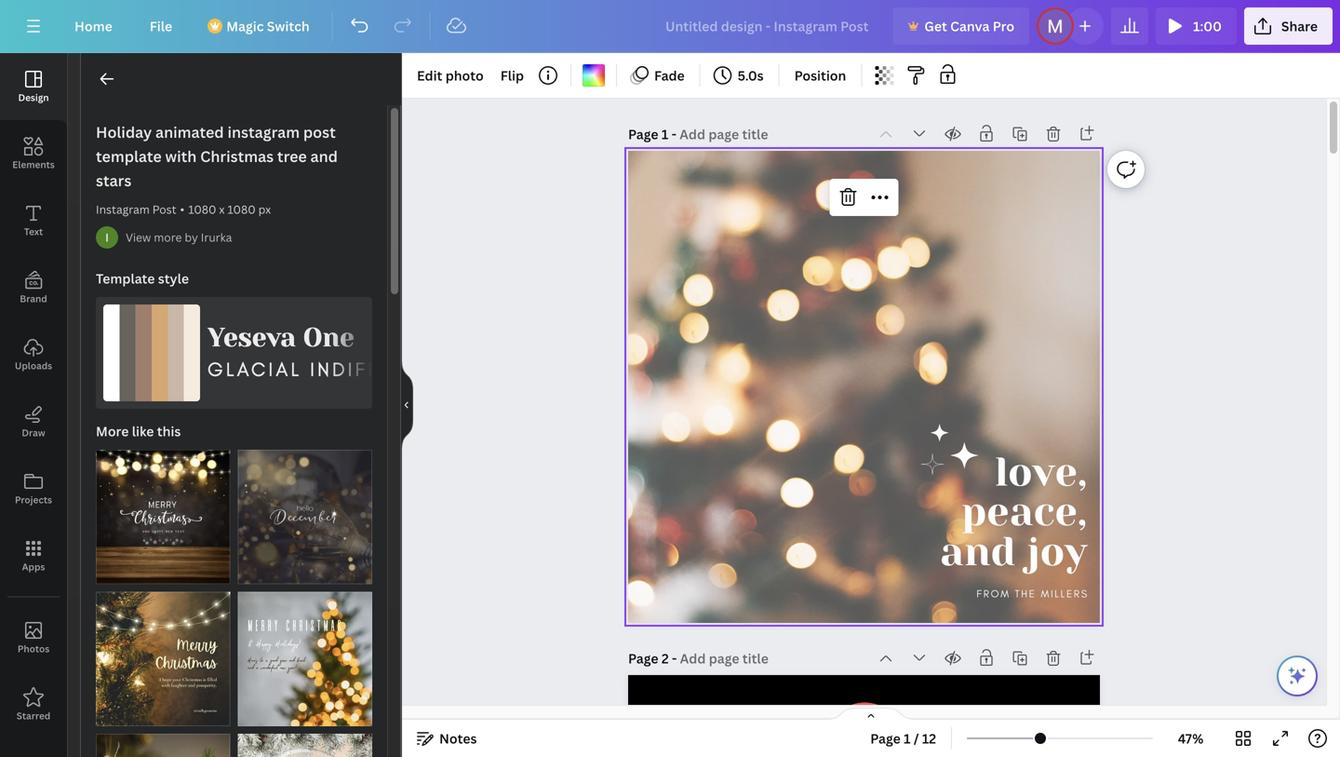 Task type: describe. For each thing, give the bounding box(es) containing it.
yeseva
[[208, 323, 296, 352]]

and inside holiday animated instagram post template with christmas tree and stars
[[311, 146, 338, 166]]

this
[[157, 422, 181, 440]]

grey modern merry christmas instagram post group
[[238, 723, 372, 757]]

view more by irurka button
[[126, 228, 232, 247]]

instagram post
[[96, 202, 177, 217]]

px
[[259, 202, 271, 217]]

magic
[[226, 17, 264, 35]]

brand button
[[0, 254, 67, 321]]

canva
[[951, 17, 990, 35]]

more
[[154, 230, 182, 245]]

position
[[795, 67, 847, 84]]

style
[[158, 270, 189, 287]]

yeseva one glacial indifference
[[208, 323, 468, 381]]

draw
[[22, 427, 45, 439]]

get
[[925, 17, 948, 35]]

2 1080 from the left
[[228, 202, 256, 217]]

brown and black simple merry christmas instagram post image
[[96, 450, 230, 584]]

design
[[18, 91, 49, 104]]

hide image
[[401, 360, 413, 450]]

home
[[74, 17, 112, 35]]

starred
[[17, 710, 51, 722]]

dark brown merry christmas tree instagram post image
[[96, 592, 230, 726]]

Design title text field
[[651, 7, 886, 45]]

fade button
[[625, 61, 693, 90]]

brown and black simple merry christmas instagram post group
[[96, 439, 230, 584]]

post
[[152, 202, 177, 217]]

with
[[165, 146, 197, 166]]

edit photo button
[[410, 61, 491, 90]]

from
[[977, 587, 1011, 600]]

animated
[[156, 122, 224, 142]]

by
[[185, 230, 198, 245]]

Page title text field
[[680, 649, 771, 668]]

notes
[[440, 730, 477, 747]]

elements
[[12, 158, 55, 171]]

one
[[303, 323, 355, 352]]

love,
[[995, 449, 1088, 495]]

#ffffff image
[[583, 64, 605, 87]]

12
[[923, 730, 937, 747]]

starred button
[[0, 671, 67, 738]]

- for page 1 -
[[672, 125, 677, 143]]

photo
[[446, 67, 484, 84]]

1 for -
[[662, 125, 669, 143]]

dark brown merry christmas tree instagram post group
[[96, 581, 230, 726]]

canva assistant image
[[1287, 665, 1309, 687]]

like
[[132, 422, 154, 440]]

christmas
[[200, 146, 274, 166]]

notes button
[[410, 724, 485, 753]]

page 1 -
[[629, 125, 680, 143]]

love, peace, and joy
[[940, 449, 1088, 575]]

text button
[[0, 187, 67, 254]]

photos button
[[0, 604, 67, 671]]

5.0s
[[738, 67, 764, 84]]

share
[[1282, 17, 1319, 35]]

gold elegant merry christmas instagram post image
[[96, 734, 230, 757]]

template
[[96, 146, 162, 166]]

tree
[[277, 146, 307, 166]]

from the millers
[[977, 587, 1090, 600]]

text
[[24, 225, 43, 238]]

indifference
[[310, 358, 468, 381]]

gold elegant merry christmas instagram post group
[[96, 723, 230, 757]]

magic switch
[[226, 17, 310, 35]]

page 1 / 12
[[871, 730, 937, 747]]

template style
[[96, 270, 189, 287]]

share button
[[1245, 7, 1334, 45]]

file
[[150, 17, 172, 35]]

template
[[96, 270, 155, 287]]

1:00
[[1194, 17, 1223, 35]]

magic switch button
[[195, 7, 325, 45]]



Task type: vqa. For each thing, say whether or not it's contained in the screenshot.
"List" containing Content Planner
no



Task type: locate. For each thing, give the bounding box(es) containing it.
pro
[[993, 17, 1015, 35]]

projects button
[[0, 455, 67, 522]]

0 vertical spatial page
[[629, 125, 659, 143]]

47% button
[[1161, 724, 1222, 753]]

side panel tab list
[[0, 53, 67, 738]]

0 vertical spatial 1
[[662, 125, 669, 143]]

-
[[672, 125, 677, 143], [672, 650, 677, 667]]

millers
[[1042, 587, 1090, 600]]

1080 left 'x'
[[188, 202, 216, 217]]

holiday animated instagram post template with christmas tree and stars
[[96, 122, 338, 190]]

show pages image
[[827, 707, 916, 722]]

view
[[126, 230, 151, 245]]

flip button
[[493, 61, 532, 90]]

simple faded christmas tree lights instagram post group
[[238, 581, 372, 726]]

flip
[[501, 67, 524, 84]]

and
[[311, 146, 338, 166], [940, 528, 1016, 575]]

get canva pro
[[925, 17, 1015, 35]]

the
[[1016, 587, 1037, 600]]

photos
[[18, 643, 50, 655]]

glacial
[[208, 358, 302, 381]]

and inside love, peace, and joy
[[940, 528, 1016, 575]]

- right 2
[[672, 650, 677, 667]]

joy
[[1028, 528, 1088, 575]]

grey modern merry christmas instagram post image
[[238, 734, 372, 757]]

5.0s button
[[708, 61, 772, 90]]

holiday
[[96, 122, 152, 142]]

main menu bar
[[0, 0, 1341, 53]]

- left page title text field
[[672, 125, 677, 143]]

fade
[[655, 67, 685, 84]]

and up from
[[940, 528, 1016, 575]]

1 horizontal spatial and
[[940, 528, 1016, 575]]

view more by irurka
[[126, 230, 232, 245]]

0 horizontal spatial and
[[311, 146, 338, 166]]

projects
[[15, 494, 52, 506]]

1080 x 1080 px
[[188, 202, 271, 217]]

page 1 / 12 button
[[863, 724, 944, 753]]

1 for /
[[904, 730, 911, 747]]

more like this
[[96, 422, 181, 440]]

1 down fade
[[662, 125, 669, 143]]

file button
[[135, 7, 187, 45]]

0 horizontal spatial 1080
[[188, 202, 216, 217]]

2 - from the top
[[672, 650, 677, 667]]

apps
[[22, 561, 45, 573]]

- for page 2 -
[[672, 650, 677, 667]]

page for page 2
[[629, 650, 659, 667]]

page left 2
[[629, 650, 659, 667]]

1 vertical spatial and
[[940, 528, 1016, 575]]

page for page 1
[[629, 125, 659, 143]]

1 - from the top
[[672, 125, 677, 143]]

uploads button
[[0, 321, 67, 388]]

/
[[914, 730, 920, 747]]

simple faded christmas tree lights instagram post image
[[238, 592, 372, 726]]

0 horizontal spatial 1
[[662, 125, 669, 143]]

1:00 button
[[1157, 7, 1238, 45]]

irurka element
[[96, 226, 118, 249]]

brand
[[20, 292, 47, 305]]

instagram
[[96, 202, 150, 217]]

page 2 -
[[629, 650, 680, 667]]

switch
[[267, 17, 310, 35]]

home link
[[60, 7, 127, 45]]

0 vertical spatial and
[[311, 146, 338, 166]]

get canva pro button
[[893, 7, 1030, 45]]

x
[[219, 202, 225, 217]]

brown golden bokeh hello december greeting instagram post group
[[238, 439, 372, 584]]

page down show pages image
[[871, 730, 901, 747]]

1 horizontal spatial 1080
[[228, 202, 256, 217]]

apps button
[[0, 522, 67, 589]]

elements button
[[0, 120, 67, 187]]

more
[[96, 422, 129, 440]]

design button
[[0, 53, 67, 120]]

irurka image
[[96, 226, 118, 249]]

edit photo
[[417, 67, 484, 84]]

1 left /
[[904, 730, 911, 747]]

1080 right 'x'
[[228, 202, 256, 217]]

peace,
[[962, 489, 1088, 535]]

instagram
[[228, 122, 300, 142]]

1 inside button
[[904, 730, 911, 747]]

page inside button
[[871, 730, 901, 747]]

edit
[[417, 67, 443, 84]]

1 vertical spatial page
[[629, 650, 659, 667]]

brown golden bokeh hello december greeting instagram post image
[[238, 450, 372, 584]]

2 vertical spatial page
[[871, 730, 901, 747]]

post
[[303, 122, 336, 142]]

page down the fade dropdown button
[[629, 125, 659, 143]]

2
[[662, 650, 669, 667]]

1 vertical spatial 1
[[904, 730, 911, 747]]

draw button
[[0, 388, 67, 455]]

position button
[[787, 61, 854, 90]]

uploads
[[15, 359, 52, 372]]

1
[[662, 125, 669, 143], [904, 730, 911, 747]]

Page title text field
[[680, 125, 771, 143]]

47%
[[1179, 730, 1204, 747]]

1 vertical spatial -
[[672, 650, 677, 667]]

1 horizontal spatial 1
[[904, 730, 911, 747]]

1080
[[188, 202, 216, 217], [228, 202, 256, 217]]

and down the post
[[311, 146, 338, 166]]

irurka
[[201, 230, 232, 245]]

0 vertical spatial -
[[672, 125, 677, 143]]

stars
[[96, 170, 132, 190]]

1 1080 from the left
[[188, 202, 216, 217]]



